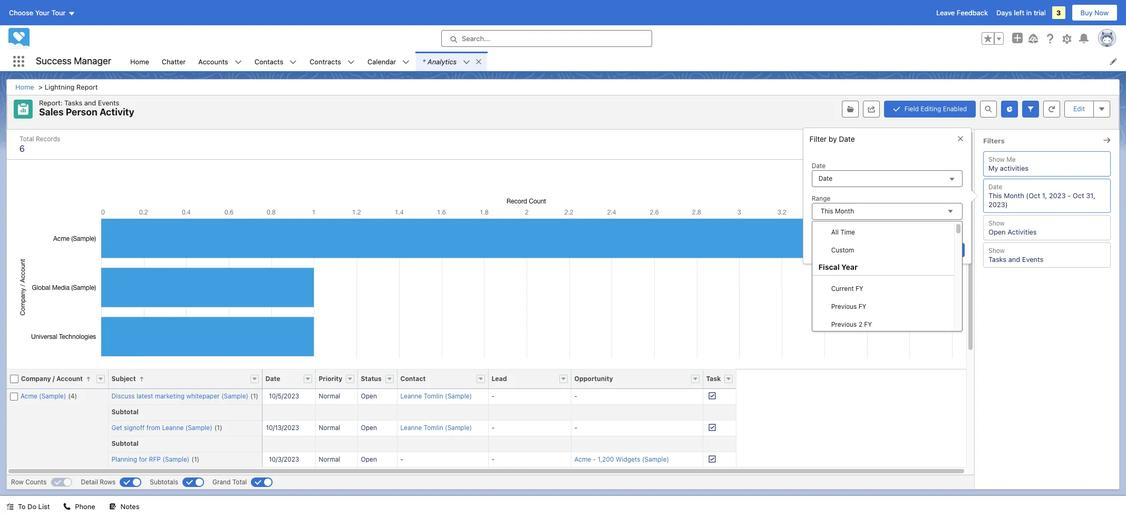 Task type: describe. For each thing, give the bounding box(es) containing it.
notes button
[[103, 496, 146, 517]]

do
[[27, 503, 36, 511]]

text default image down the search...
[[475, 58, 483, 65]]

text default image inside to do list button
[[6, 503, 14, 511]]

to
[[18, 503, 26, 511]]

list containing home
[[124, 52, 1126, 71]]

3
[[1057, 8, 1061, 17]]

leave feedback link
[[937, 8, 988, 17]]

search... button
[[441, 30, 652, 47]]

buy
[[1081, 8, 1093, 17]]

accounts list item
[[192, 52, 248, 71]]

left
[[1014, 8, 1025, 17]]

list item containing *
[[416, 52, 487, 71]]

contracts
[[310, 57, 341, 66]]

choose
[[9, 8, 33, 17]]

days
[[997, 8, 1012, 17]]

home link
[[124, 52, 155, 71]]

text default image inside contracts list item
[[348, 58, 355, 66]]

contracts list item
[[303, 52, 361, 71]]

feedback
[[957, 8, 988, 17]]

accounts
[[198, 57, 228, 66]]

text default image for contacts
[[290, 58, 297, 66]]

to do list
[[18, 503, 50, 511]]

choose your tour
[[9, 8, 66, 17]]

contacts
[[255, 57, 283, 66]]

text default image for accounts
[[235, 58, 242, 66]]

accounts link
[[192, 52, 235, 71]]

analytics
[[428, 57, 457, 66]]

chatter link
[[155, 52, 192, 71]]

phone
[[75, 503, 95, 511]]

contracts link
[[303, 52, 348, 71]]

text default image inside phone button
[[63, 503, 71, 511]]

contacts list item
[[248, 52, 303, 71]]

choose your tour button
[[8, 4, 76, 21]]

now
[[1095, 8, 1109, 17]]

phone button
[[57, 496, 102, 517]]



Task type: vqa. For each thing, say whether or not it's contained in the screenshot.
text default image inside To Do List BUTTON
yes



Task type: locate. For each thing, give the bounding box(es) containing it.
*
[[423, 57, 426, 66]]

text default image inside notes button
[[109, 503, 116, 511]]

to do list button
[[0, 496, 56, 517]]

home
[[130, 57, 149, 66]]

list
[[38, 503, 50, 511]]

text default image inside contacts list item
[[290, 58, 297, 66]]

text default image right contracts
[[348, 58, 355, 66]]

buy now
[[1081, 8, 1109, 17]]

text default image left *
[[403, 58, 410, 66]]

text default image inside calendar list item
[[403, 58, 410, 66]]

manager
[[74, 56, 111, 67]]

buy now button
[[1072, 4, 1118, 21]]

success
[[36, 56, 72, 67]]

text default image inside accounts list item
[[235, 58, 242, 66]]

list item
[[416, 52, 487, 71]]

calendar link
[[361, 52, 403, 71]]

your
[[35, 8, 50, 17]]

text default image
[[475, 58, 483, 65], [348, 58, 355, 66], [463, 58, 471, 66], [63, 503, 71, 511]]

text default image for calendar
[[403, 58, 410, 66]]

search...
[[462, 34, 490, 43]]

text default image
[[235, 58, 242, 66], [290, 58, 297, 66], [403, 58, 410, 66], [6, 503, 14, 511], [109, 503, 116, 511]]

* analytics
[[423, 57, 457, 66]]

calendar list item
[[361, 52, 416, 71]]

group
[[982, 32, 1004, 45]]

text default image left notes
[[109, 503, 116, 511]]

contacts link
[[248, 52, 290, 71]]

chatter
[[162, 57, 186, 66]]

text default image right "analytics"
[[463, 58, 471, 66]]

text default image right contacts at the top of the page
[[290, 58, 297, 66]]

text default image left the to
[[6, 503, 14, 511]]

tour
[[51, 8, 66, 17]]

list
[[124, 52, 1126, 71]]

leave feedback
[[937, 8, 988, 17]]

leave
[[937, 8, 955, 17]]

text default image right the accounts
[[235, 58, 242, 66]]

success manager
[[36, 56, 111, 67]]

notes
[[121, 503, 139, 511]]

in
[[1027, 8, 1032, 17]]

trial
[[1034, 8, 1046, 17]]

days left in trial
[[997, 8, 1046, 17]]

text default image left phone
[[63, 503, 71, 511]]

calendar
[[368, 57, 396, 66]]



